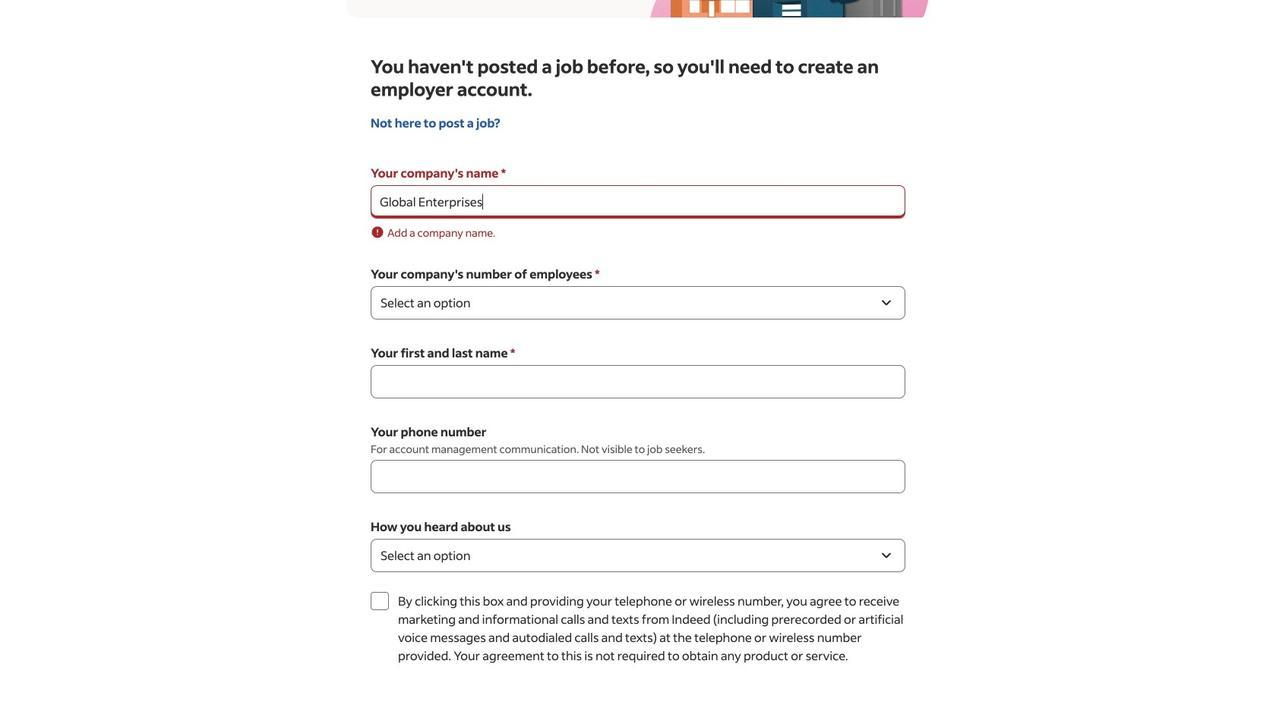 Task type: describe. For each thing, give the bounding box(es) containing it.
Your phone number telephone field
[[371, 460, 905, 494]]



Task type: vqa. For each thing, say whether or not it's contained in the screenshot.
'Location' on the left top of the page
no



Task type: locate. For each thing, give the bounding box(es) containing it.
Your first and last name field
[[371, 365, 905, 399]]

None checkbox
[[371, 592, 389, 611]]

None field
[[371, 185, 905, 219]]



